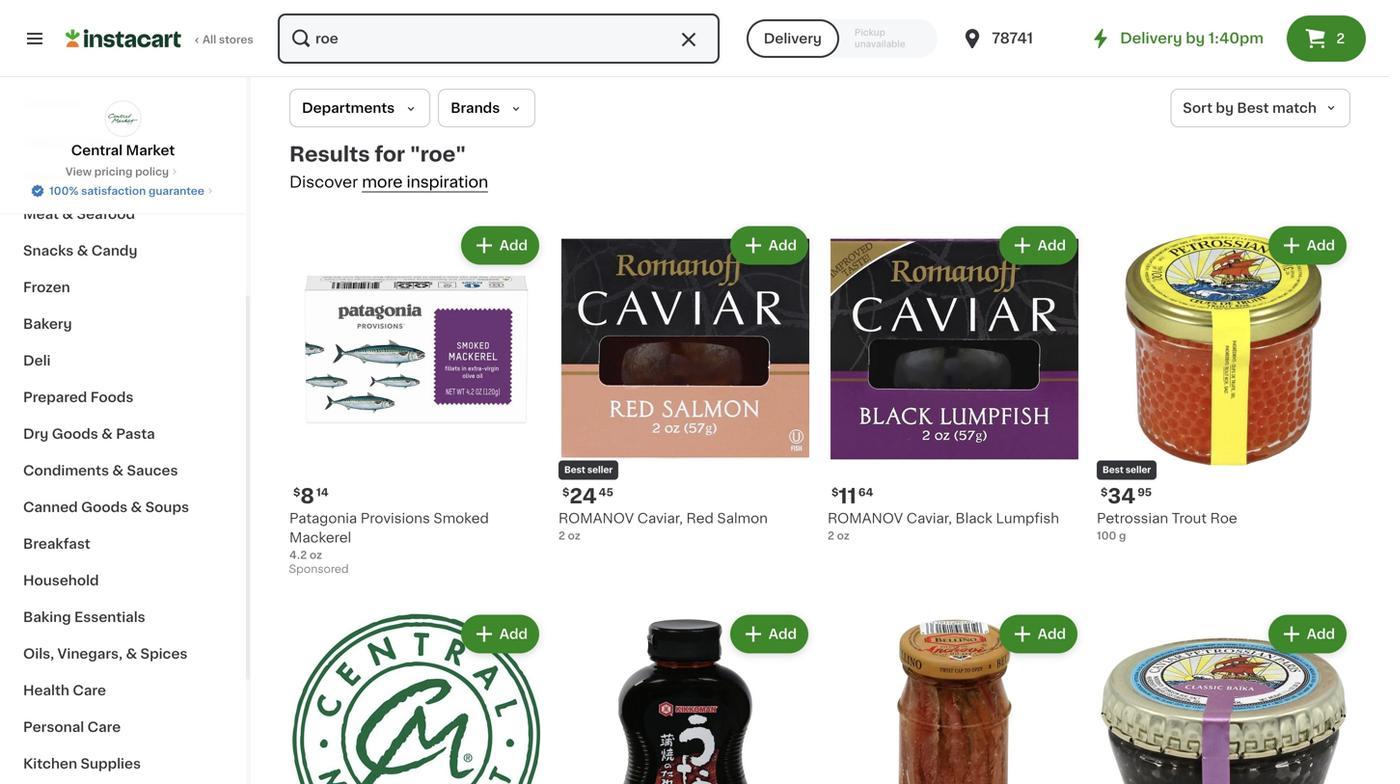 Task type: locate. For each thing, give the bounding box(es) containing it.
goods down 'prepared foods'
[[52, 428, 98, 441]]

1 vertical spatial by
[[1216, 101, 1234, 115]]

by left 1:40pm
[[1186, 31, 1206, 45]]

seller for 24
[[588, 466, 613, 475]]

frozen link
[[12, 269, 235, 306]]

2 button
[[1287, 15, 1367, 62]]

$ for 8
[[293, 487, 300, 498]]

care up supplies
[[87, 721, 121, 734]]

romanov inside romanov caviar, black lumpfish 2 oz
[[828, 512, 904, 525]]

1 horizontal spatial best
[[1103, 466, 1124, 475]]

1 vertical spatial care
[[87, 721, 121, 734]]

2 best seller from the left
[[1103, 466, 1152, 475]]

baking
[[23, 611, 71, 624]]

frozen
[[23, 281, 70, 294]]

2 $ from the left
[[563, 487, 570, 498]]

seller up 95
[[1126, 466, 1152, 475]]

1 horizontal spatial oz
[[568, 531, 581, 541]]

best for 24
[[565, 466, 586, 475]]

2 horizontal spatial best
[[1238, 101, 1270, 115]]

by
[[1186, 31, 1206, 45], [1216, 101, 1234, 115]]

best inside field
[[1238, 101, 1270, 115]]

deli link
[[12, 343, 235, 379]]

inspiration
[[407, 175, 489, 190]]

best
[[1238, 101, 1270, 115], [565, 466, 586, 475], [1103, 466, 1124, 475]]

bakery link
[[12, 306, 235, 343]]

caviar,
[[638, 512, 683, 525], [907, 512, 953, 525]]

central market logo image
[[105, 100, 141, 137]]

best seller up '$ 34 95'
[[1103, 466, 1152, 475]]

$ for 11
[[832, 487, 839, 498]]

delivery for delivery
[[764, 32, 822, 45]]

1 horizontal spatial romanov
[[828, 512, 904, 525]]

dairy & eggs
[[23, 134, 113, 148]]

care down "vinegars,"
[[73, 684, 106, 698]]

baking essentials
[[23, 611, 145, 624]]

1 seller from the left
[[588, 466, 613, 475]]

product group
[[290, 222, 543, 580], [559, 222, 813, 544], [828, 222, 1082, 544], [1097, 222, 1351, 544], [290, 611, 543, 785], [559, 611, 813, 785], [828, 611, 1082, 785], [1097, 611, 1351, 785]]

1 best seller from the left
[[565, 466, 613, 475]]

delivery
[[1121, 31, 1183, 45], [764, 32, 822, 45]]

romanov inside romanov caviar, red salmon 2 oz
[[559, 512, 634, 525]]

1 horizontal spatial seller
[[1126, 466, 1152, 475]]

oils,
[[23, 648, 54, 661]]

$ left 45
[[563, 487, 570, 498]]

romanov for 11
[[828, 512, 904, 525]]

4 $ from the left
[[1101, 487, 1108, 498]]

seller up 45
[[588, 466, 613, 475]]

1 horizontal spatial delivery
[[1121, 31, 1183, 45]]

0 horizontal spatial seller
[[588, 466, 613, 475]]

caviar, inside romanov caviar, red salmon 2 oz
[[638, 512, 683, 525]]

best up 34
[[1103, 466, 1124, 475]]

78741 button
[[961, 12, 1077, 66]]

all stores
[[203, 34, 254, 45]]

patagonia provisions smoked mackerel 4.2 oz
[[290, 512, 489, 561]]

beverages
[[23, 171, 97, 184]]

by right sort
[[1216, 101, 1234, 115]]

best seller for 34
[[1103, 466, 1152, 475]]

$ up petrossian
[[1101, 487, 1108, 498]]

health care
[[23, 684, 106, 698]]

brands button
[[438, 89, 536, 127]]

care for health care
[[73, 684, 106, 698]]

product group containing 34
[[1097, 222, 1351, 544]]

95
[[1138, 487, 1152, 498]]

romanov for 24
[[559, 512, 634, 525]]

2 caviar, from the left
[[907, 512, 953, 525]]

for
[[375, 144, 405, 165]]

romanov caviar, black lumpfish 2 oz
[[828, 512, 1060, 541]]

service type group
[[747, 19, 938, 58]]

$ inside $ 8 14
[[293, 487, 300, 498]]

oz up sponsored badge image
[[310, 550, 322, 561]]

& left eggs
[[64, 134, 75, 148]]

oz down '24'
[[568, 531, 581, 541]]

1 caviar, from the left
[[638, 512, 683, 525]]

oz inside romanov caviar, black lumpfish 2 oz
[[837, 531, 850, 541]]

caviar, left red
[[638, 512, 683, 525]]

best left match at the right top of page
[[1238, 101, 1270, 115]]

1 vertical spatial goods
[[81, 501, 128, 514]]

view pricing policy link
[[66, 164, 181, 180]]

deli
[[23, 354, 51, 368]]

$ left '64'
[[832, 487, 839, 498]]

1 horizontal spatial by
[[1216, 101, 1234, 115]]

romanov down $ 24 45
[[559, 512, 634, 525]]

1 horizontal spatial best seller
[[1103, 466, 1152, 475]]

meat & seafood link
[[12, 196, 235, 233]]

best for 34
[[1103, 466, 1124, 475]]

0 vertical spatial care
[[73, 684, 106, 698]]

romanov down $ 11 64
[[828, 512, 904, 525]]

$ inside $ 11 64
[[832, 487, 839, 498]]

best seller
[[565, 466, 613, 475], [1103, 466, 1152, 475]]

100% satisfaction guarantee button
[[30, 180, 216, 199]]

$ 34 95
[[1101, 486, 1152, 507]]

34
[[1108, 486, 1136, 507]]

$ for 34
[[1101, 487, 1108, 498]]

oz for 24
[[568, 531, 581, 541]]

1 $ from the left
[[293, 487, 300, 498]]

prepared
[[23, 391, 87, 404]]

best seller up $ 24 45
[[565, 466, 613, 475]]

product group containing 8
[[290, 222, 543, 580]]

oz inside patagonia provisions smoked mackerel 4.2 oz
[[310, 550, 322, 561]]

oz inside romanov caviar, red salmon 2 oz
[[568, 531, 581, 541]]

0 horizontal spatial best
[[565, 466, 586, 475]]

$
[[293, 487, 300, 498], [563, 487, 570, 498], [832, 487, 839, 498], [1101, 487, 1108, 498]]

oz down 11
[[837, 531, 850, 541]]

product group containing 11
[[828, 222, 1082, 544]]

produce
[[23, 97, 82, 111]]

11
[[839, 486, 857, 507]]

2 horizontal spatial oz
[[837, 531, 850, 541]]

caviar, left black
[[907, 512, 953, 525]]

product group containing 24
[[559, 222, 813, 544]]

best up '24'
[[565, 466, 586, 475]]

delivery inside button
[[764, 32, 822, 45]]

petrossian trout roe 100 g
[[1097, 512, 1238, 541]]

view
[[66, 166, 92, 177]]

oz
[[568, 531, 581, 541], [837, 531, 850, 541], [310, 550, 322, 561]]

goods for canned
[[81, 501, 128, 514]]

oils, vinegars, & spices link
[[12, 636, 235, 673]]

0 vertical spatial by
[[1186, 31, 1206, 45]]

0 horizontal spatial delivery
[[764, 32, 822, 45]]

0 horizontal spatial caviar,
[[638, 512, 683, 525]]

0 horizontal spatial by
[[1186, 31, 1206, 45]]

seller
[[588, 466, 613, 475], [1126, 466, 1152, 475]]

2 inside romanov caviar, black lumpfish 2 oz
[[828, 531, 835, 541]]

caviar, inside romanov caviar, black lumpfish 2 oz
[[907, 512, 953, 525]]

1 horizontal spatial 2
[[828, 531, 835, 541]]

None search field
[[276, 12, 722, 66]]

candy
[[91, 244, 137, 258]]

dairy & eggs link
[[12, 123, 235, 159]]

salmon
[[718, 512, 768, 525]]

& left soups
[[131, 501, 142, 514]]

1 romanov from the left
[[559, 512, 634, 525]]

0 vertical spatial goods
[[52, 428, 98, 441]]

2 romanov from the left
[[828, 512, 904, 525]]

2 horizontal spatial 2
[[1337, 32, 1346, 45]]

Best match Sort by field
[[1171, 89, 1351, 127]]

0 horizontal spatial best seller
[[565, 466, 613, 475]]

vinegars,
[[57, 648, 123, 661]]

match
[[1273, 101, 1317, 115]]

2 for 11
[[828, 531, 835, 541]]

1 horizontal spatial caviar,
[[907, 512, 953, 525]]

0 horizontal spatial oz
[[310, 550, 322, 561]]

care
[[73, 684, 106, 698], [87, 721, 121, 734]]

by inside best match sort by field
[[1216, 101, 1234, 115]]

pasta
[[116, 428, 155, 441]]

$ inside '$ 34 95'
[[1101, 487, 1108, 498]]

by inside delivery by 1:40pm link
[[1186, 31, 1206, 45]]

24
[[570, 486, 597, 507]]

results for "roe"
[[290, 144, 466, 165]]

0 horizontal spatial romanov
[[559, 512, 634, 525]]

central market link
[[71, 100, 175, 160]]

dry goods & pasta
[[23, 428, 155, 441]]

meat & seafood
[[23, 208, 135, 221]]

& down 100%
[[62, 208, 73, 221]]

patagonia
[[290, 512, 357, 525]]

romanov
[[559, 512, 634, 525], [828, 512, 904, 525]]

add
[[500, 239, 528, 252], [769, 239, 797, 252], [1038, 239, 1066, 252], [1308, 239, 1336, 252], [500, 628, 528, 641], [769, 628, 797, 641], [1038, 628, 1066, 641], [1308, 628, 1336, 641]]

satisfaction
[[81, 186, 146, 196]]

$ left 14
[[293, 487, 300, 498]]

goods down condiments & sauces
[[81, 501, 128, 514]]

sort by best match
[[1184, 101, 1317, 115]]

2 inside romanov caviar, red salmon 2 oz
[[559, 531, 566, 541]]

breakfast
[[23, 538, 90, 551]]

canned
[[23, 501, 78, 514]]

dry
[[23, 428, 49, 441]]

kitchen supplies link
[[12, 746, 235, 783]]

2 seller from the left
[[1126, 466, 1152, 475]]

by for delivery
[[1186, 31, 1206, 45]]

goods
[[52, 428, 98, 441], [81, 501, 128, 514]]

kitchen
[[23, 758, 77, 771]]

2
[[1337, 32, 1346, 45], [559, 531, 566, 541], [828, 531, 835, 541]]

oils, vinegars, & spices
[[23, 648, 188, 661]]

0 horizontal spatial 2
[[559, 531, 566, 541]]

3 $ from the left
[[832, 487, 839, 498]]

$ inside $ 24 45
[[563, 487, 570, 498]]

45
[[599, 487, 614, 498]]

"roe"
[[410, 144, 466, 165]]



Task type: vqa. For each thing, say whether or not it's contained in the screenshot.
Canned Goods & Soups link in the left of the page
yes



Task type: describe. For each thing, give the bounding box(es) containing it.
view pricing policy
[[66, 166, 169, 177]]

snacks & candy link
[[12, 233, 235, 269]]

black
[[956, 512, 993, 525]]

soups
[[145, 501, 189, 514]]

central market
[[71, 144, 175, 157]]

delivery by 1:40pm link
[[1090, 27, 1264, 50]]

supplies
[[81, 758, 141, 771]]

sponsored badge image
[[290, 565, 348, 576]]

seafood
[[77, 208, 135, 221]]

prepared foods
[[23, 391, 134, 404]]

provisions
[[361, 512, 430, 525]]

dry goods & pasta link
[[12, 416, 235, 453]]

care for personal care
[[87, 721, 121, 734]]

trout
[[1172, 512, 1207, 525]]

market
[[126, 144, 175, 157]]

snacks & candy
[[23, 244, 137, 258]]

all
[[203, 34, 216, 45]]

essentials
[[74, 611, 145, 624]]

100
[[1097, 531, 1117, 541]]

condiments & sauces link
[[12, 453, 235, 489]]

discover more inspiration
[[290, 175, 489, 190]]

baking essentials link
[[12, 599, 235, 636]]

oz for 11
[[837, 531, 850, 541]]

goods for dry
[[52, 428, 98, 441]]

produce link
[[12, 86, 235, 123]]

foods
[[90, 391, 134, 404]]

& left sauces
[[112, 464, 124, 478]]

100%
[[49, 186, 79, 196]]

8
[[300, 486, 315, 507]]

best seller for 24
[[565, 466, 613, 475]]

brands
[[451, 101, 500, 115]]

stores
[[219, 34, 254, 45]]

policy
[[135, 166, 169, 177]]

14
[[316, 487, 329, 498]]

central
[[71, 144, 123, 157]]

2 inside button
[[1337, 32, 1346, 45]]

$ for 24
[[563, 487, 570, 498]]

canned goods & soups link
[[12, 489, 235, 526]]

$ 24 45
[[563, 486, 614, 507]]

& left pasta
[[101, 428, 113, 441]]

2 for 24
[[559, 531, 566, 541]]

breakfast link
[[12, 526, 235, 563]]

g
[[1120, 531, 1127, 541]]

departments
[[302, 101, 395, 115]]

caviar, for 24
[[638, 512, 683, 525]]

personal care
[[23, 721, 121, 734]]

discover
[[290, 175, 358, 190]]

household
[[23, 574, 99, 588]]

romanov caviar, red salmon 2 oz
[[559, 512, 768, 541]]

meat
[[23, 208, 59, 221]]

personal
[[23, 721, 84, 734]]

dairy
[[23, 134, 61, 148]]

1:40pm
[[1209, 31, 1264, 45]]

instacart logo image
[[66, 27, 181, 50]]

health care link
[[12, 673, 235, 709]]

seller for 34
[[1126, 466, 1152, 475]]

eggs
[[79, 134, 113, 148]]

household link
[[12, 563, 235, 599]]

canned goods & soups
[[23, 501, 189, 514]]

snacks
[[23, 244, 74, 258]]

smoked
[[434, 512, 489, 525]]

red
[[687, 512, 714, 525]]

4.2
[[290, 550, 307, 561]]

oz for 8
[[310, 550, 322, 561]]

caviar, for 11
[[907, 512, 953, 525]]

& left spices
[[126, 648, 137, 661]]

$ 11 64
[[832, 486, 874, 507]]

roe
[[1211, 512, 1238, 525]]

condiments
[[23, 464, 109, 478]]

delivery for delivery by 1:40pm
[[1121, 31, 1183, 45]]

sort
[[1184, 101, 1213, 115]]

mackerel
[[290, 531, 351, 545]]

spices
[[140, 648, 188, 661]]

64
[[859, 487, 874, 498]]

petrossian
[[1097, 512, 1169, 525]]

guarantee
[[149, 186, 205, 196]]

more inspiration button
[[362, 174, 489, 191]]

all stores link
[[66, 12, 255, 66]]

departments button
[[290, 89, 431, 127]]

kitchen supplies
[[23, 758, 141, 771]]

beverages link
[[12, 159, 235, 196]]

Search field
[[278, 14, 720, 64]]

delivery by 1:40pm
[[1121, 31, 1264, 45]]

& inside 'link'
[[64, 134, 75, 148]]

78741
[[992, 31, 1034, 45]]

prepared foods link
[[12, 379, 235, 416]]

& left candy
[[77, 244, 88, 258]]

by for sort
[[1216, 101, 1234, 115]]

health
[[23, 684, 69, 698]]

condiments & sauces
[[23, 464, 178, 478]]



